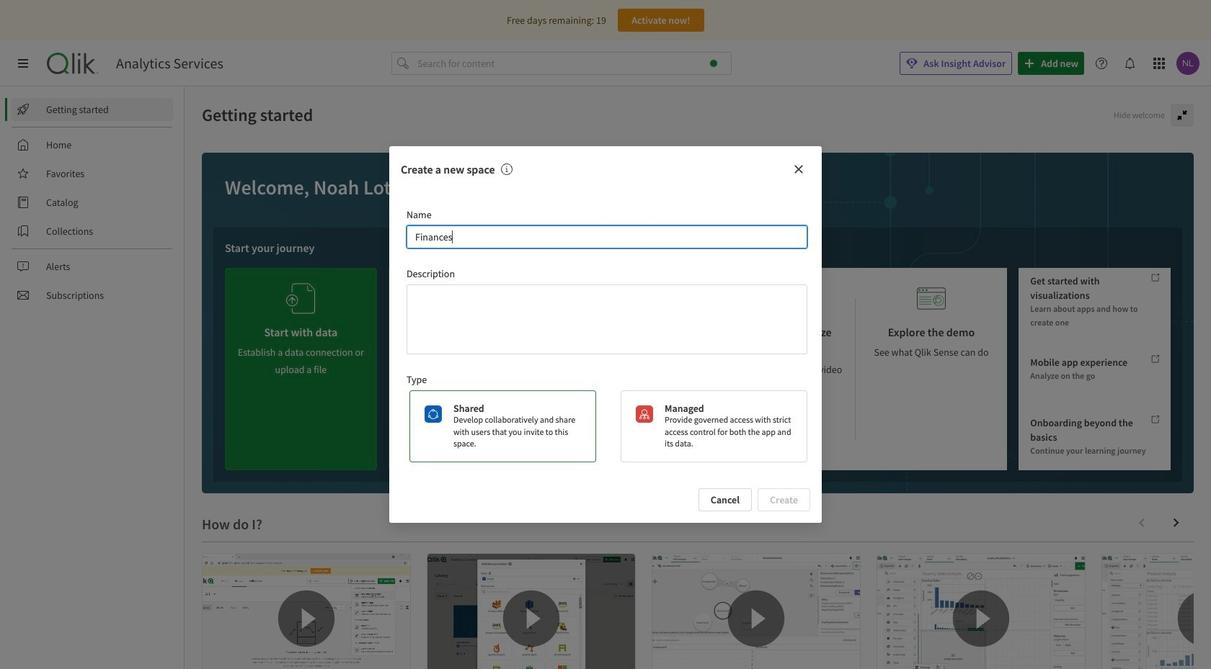 Task type: vqa. For each thing, say whether or not it's contained in the screenshot.
'HIDE WELCOME' ICON
yes



Task type: describe. For each thing, give the bounding box(es) containing it.
navigation pane element
[[0, 92, 184, 313]]

how do i create an app? image
[[203, 554, 410, 670]]

invite users image
[[450, 274, 479, 312]]

analyze sample data image
[[613, 280, 642, 318]]

hide welcome image
[[1177, 110, 1188, 121]]

how do i load data into an app? image
[[428, 554, 635, 670]]

home badge image
[[710, 60, 717, 67]]



Task type: locate. For each thing, give the bounding box(es) containing it.
how do i define data associations? image
[[653, 554, 860, 670]]

option group
[[404, 391, 808, 463]]

dialog
[[389, 146, 822, 524]]

learn how to analyze data image
[[765, 280, 794, 318]]

analytics services element
[[116, 55, 223, 72]]

explore the demo image
[[917, 280, 946, 318]]

None text field
[[407, 226, 808, 249], [407, 285, 808, 355], [407, 226, 808, 249], [407, 285, 808, 355]]

how do i create a visualization? image
[[878, 554, 1085, 670]]

close image
[[793, 164, 805, 175]]

close sidebar menu image
[[17, 58, 29, 69]]

main content
[[185, 87, 1211, 670]]



